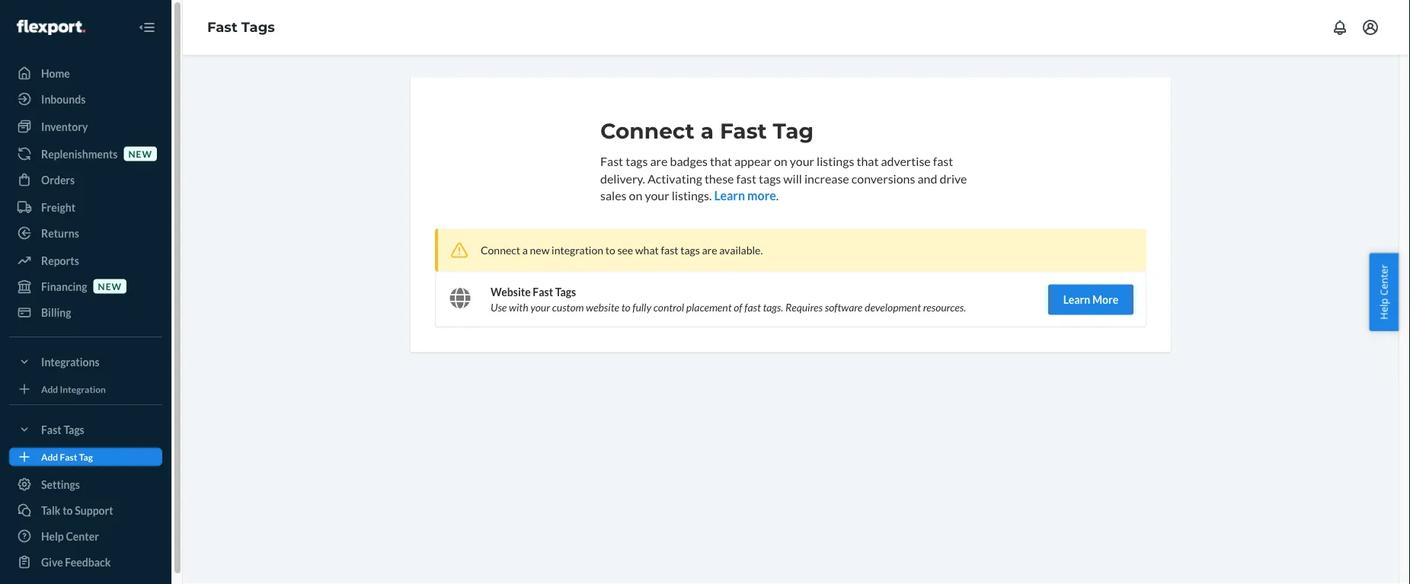 Task type: vqa. For each thing, say whether or not it's contained in the screenshot.
the rightmost to
yes



Task type: locate. For each thing, give the bounding box(es) containing it.
open notifications image
[[1331, 18, 1349, 37]]

connect for connect a fast tag
[[600, 118, 695, 144]]

integration
[[60, 384, 106, 395]]

0 vertical spatial on
[[774, 154, 788, 168]]

add
[[41, 384, 58, 395], [41, 451, 58, 462]]

1 vertical spatial new
[[530, 244, 550, 257]]

tags inside dropdown button
[[64, 423, 84, 436]]

your down activating
[[645, 188, 669, 203]]

help center inside button
[[1377, 264, 1391, 320]]

appear
[[734, 154, 772, 168]]

new
[[128, 148, 152, 159], [530, 244, 550, 257], [98, 281, 122, 292]]

tags right what at the left top
[[680, 244, 700, 257]]

fast up custom
[[533, 286, 553, 299]]

2 add from the top
[[41, 451, 58, 462]]

to
[[605, 244, 615, 257], [621, 301, 630, 314], [63, 504, 73, 517]]

tags
[[241, 19, 275, 36], [555, 286, 576, 299], [64, 423, 84, 436]]

your
[[790, 154, 814, 168], [645, 188, 669, 203], [530, 301, 550, 314]]

software
[[825, 301, 863, 314]]

0 horizontal spatial to
[[63, 504, 73, 517]]

0 horizontal spatial are
[[650, 154, 668, 168]]

returns link
[[9, 221, 162, 245]]

learn more .
[[714, 188, 779, 203]]

2 horizontal spatial your
[[790, 154, 814, 168]]

0 horizontal spatial tags
[[64, 423, 84, 436]]

tags
[[626, 154, 648, 168], [759, 171, 781, 186], [680, 244, 700, 257]]

connect up website
[[481, 244, 520, 257]]

center inside button
[[1377, 264, 1391, 296]]

new for financing
[[98, 281, 122, 292]]

are left available.
[[702, 244, 717, 257]]

more
[[1092, 293, 1118, 306]]

fast right of at the bottom right of the page
[[744, 301, 761, 314]]

1 horizontal spatial new
[[128, 148, 152, 159]]

integration
[[552, 244, 603, 257]]

fast inside website fast tags use with your custom website to fully control placement of fast tags. requires software development resources.
[[744, 301, 761, 314]]

0 vertical spatial help
[[1377, 298, 1391, 320]]

help center inside 'link'
[[41, 530, 99, 543]]

2 vertical spatial to
[[63, 504, 73, 517]]

1 horizontal spatial help
[[1377, 298, 1391, 320]]

add integration
[[41, 384, 106, 395]]

to right talk
[[63, 504, 73, 517]]

that up the conversions
[[857, 154, 879, 168]]

learn for learn more .
[[714, 188, 745, 203]]

2 horizontal spatial new
[[530, 244, 550, 257]]

0 horizontal spatial help
[[41, 530, 64, 543]]

2 horizontal spatial tags
[[555, 286, 576, 299]]

fast inside website fast tags use with your custom website to fully control placement of fast tags. requires software development resources.
[[533, 286, 553, 299]]

1 add from the top
[[41, 384, 58, 395]]

learn more
[[1063, 293, 1118, 306]]

replenishments
[[41, 147, 118, 160]]

0 vertical spatial your
[[790, 154, 814, 168]]

are
[[650, 154, 668, 168], [702, 244, 717, 257]]

0 vertical spatial new
[[128, 148, 152, 159]]

1 vertical spatial fast tags
[[41, 423, 84, 436]]

fast up appear
[[720, 118, 767, 144]]

tag up will
[[773, 118, 814, 144]]

0 horizontal spatial fast tags
[[41, 423, 84, 436]]

close navigation image
[[138, 18, 156, 37]]

0 vertical spatial tag
[[773, 118, 814, 144]]

1 that from the left
[[710, 154, 732, 168]]

1 vertical spatial add
[[41, 451, 58, 462]]

1 vertical spatial help center
[[41, 530, 99, 543]]

on
[[774, 154, 788, 168], [629, 188, 642, 203]]

tags up .
[[759, 171, 781, 186]]

connect a fast tag
[[600, 118, 814, 144]]

a up badges
[[701, 118, 714, 144]]

2 vertical spatial new
[[98, 281, 122, 292]]

new up "orders" link
[[128, 148, 152, 159]]

0 horizontal spatial a
[[522, 244, 528, 257]]

center inside 'link'
[[66, 530, 99, 543]]

0 horizontal spatial new
[[98, 281, 122, 292]]

support
[[75, 504, 113, 517]]

0 horizontal spatial center
[[66, 530, 99, 543]]

0 horizontal spatial learn
[[714, 188, 745, 203]]

that
[[710, 154, 732, 168], [857, 154, 879, 168]]

flexport logo image
[[17, 20, 85, 35]]

tag
[[773, 118, 814, 144], [79, 451, 93, 462]]

learn down these
[[714, 188, 745, 203]]

on down delivery.
[[629, 188, 642, 203]]

.
[[776, 188, 779, 203]]

1 horizontal spatial tags
[[680, 244, 700, 257]]

fast tags
[[207, 19, 275, 36], [41, 423, 84, 436]]

new for replenishments
[[128, 148, 152, 159]]

1 horizontal spatial are
[[702, 244, 717, 257]]

fast inside fast tags are badges that appear on your listings that advertise fast delivery. activating these fast tags will increase conversions and drive sales on your listings.
[[600, 154, 623, 168]]

your up will
[[790, 154, 814, 168]]

learn
[[714, 188, 745, 203], [1063, 293, 1090, 306]]

1 vertical spatial center
[[66, 530, 99, 543]]

sales
[[600, 188, 627, 203]]

fast tags inside dropdown button
[[41, 423, 84, 436]]

with
[[509, 301, 528, 314]]

2 vertical spatial your
[[530, 301, 550, 314]]

0 vertical spatial learn
[[714, 188, 745, 203]]

0 vertical spatial are
[[650, 154, 668, 168]]

2 vertical spatial tags
[[680, 244, 700, 257]]

a
[[701, 118, 714, 144], [522, 244, 528, 257]]

fast up "add fast tag" at the left bottom
[[41, 423, 61, 436]]

fast
[[933, 154, 953, 168], [736, 171, 756, 186], [661, 244, 678, 257], [744, 301, 761, 314]]

on up will
[[774, 154, 788, 168]]

1 vertical spatial connect
[[481, 244, 520, 257]]

of
[[734, 301, 742, 314]]

are up activating
[[650, 154, 668, 168]]

0 horizontal spatial that
[[710, 154, 732, 168]]

1 horizontal spatial a
[[701, 118, 714, 144]]

resources.
[[923, 301, 966, 314]]

0 vertical spatial to
[[605, 244, 615, 257]]

0 vertical spatial add
[[41, 384, 58, 395]]

add for add fast tag
[[41, 451, 58, 462]]

learn inside button
[[1063, 293, 1090, 306]]

1 vertical spatial tags
[[555, 286, 576, 299]]

learn more button
[[1048, 285, 1134, 315]]

0 horizontal spatial connect
[[481, 244, 520, 257]]

home link
[[9, 61, 162, 85]]

0 horizontal spatial your
[[530, 301, 550, 314]]

talk
[[41, 504, 61, 517]]

tags up delivery.
[[626, 154, 648, 168]]

fast right close navigation image
[[207, 19, 237, 36]]

listings.
[[672, 188, 712, 203]]

fast
[[207, 19, 237, 36], [720, 118, 767, 144], [600, 154, 623, 168], [533, 286, 553, 299], [41, 423, 61, 436], [60, 451, 77, 462]]

give feedback button
[[9, 550, 162, 574]]

to left fully
[[621, 301, 630, 314]]

your right with
[[530, 301, 550, 314]]

0 vertical spatial connect
[[600, 118, 695, 144]]

0 vertical spatial tags
[[626, 154, 648, 168]]

add fast tag link
[[9, 448, 162, 466]]

connect
[[600, 118, 695, 144], [481, 244, 520, 257]]

freight
[[41, 201, 75, 214]]

0 horizontal spatial tags
[[626, 154, 648, 168]]

connect up badges
[[600, 118, 695, 144]]

0 vertical spatial help center
[[1377, 264, 1391, 320]]

1 vertical spatial tag
[[79, 451, 93, 462]]

to left see
[[605, 244, 615, 257]]

1 horizontal spatial connect
[[600, 118, 695, 144]]

add fast tag
[[41, 451, 93, 462]]

badges
[[670, 154, 708, 168]]

orders link
[[9, 168, 162, 192]]

help center
[[1377, 264, 1391, 320], [41, 530, 99, 543]]

inventory
[[41, 120, 88, 133]]

fast up delivery.
[[600, 154, 623, 168]]

learn left the more
[[1063, 293, 1090, 306]]

1 vertical spatial learn
[[1063, 293, 1090, 306]]

1 horizontal spatial center
[[1377, 264, 1391, 296]]

website
[[491, 286, 531, 299]]

1 horizontal spatial help center
[[1377, 264, 1391, 320]]

0 vertical spatial tags
[[241, 19, 275, 36]]

new left integration in the left top of the page
[[530, 244, 550, 257]]

0 vertical spatial a
[[701, 118, 714, 144]]

fast inside dropdown button
[[41, 423, 61, 436]]

2 horizontal spatial tags
[[759, 171, 781, 186]]

0 horizontal spatial help center
[[41, 530, 99, 543]]

billing link
[[9, 300, 162, 325]]

1 horizontal spatial your
[[645, 188, 669, 203]]

help
[[1377, 298, 1391, 320], [41, 530, 64, 543]]

control
[[653, 301, 684, 314]]

1 vertical spatial a
[[522, 244, 528, 257]]

2 vertical spatial tags
[[64, 423, 84, 436]]

placement
[[686, 301, 732, 314]]

0 vertical spatial center
[[1377, 264, 1391, 296]]

inventory link
[[9, 114, 162, 139]]

1 horizontal spatial that
[[857, 154, 879, 168]]

1 horizontal spatial tag
[[773, 118, 814, 144]]

add up settings at the left
[[41, 451, 58, 462]]

available.
[[719, 244, 763, 257]]

1 vertical spatial help
[[41, 530, 64, 543]]

tags.
[[763, 301, 783, 314]]

1 vertical spatial on
[[629, 188, 642, 203]]

1 vertical spatial to
[[621, 301, 630, 314]]

center
[[1377, 264, 1391, 296], [66, 530, 99, 543]]

1 horizontal spatial learn
[[1063, 293, 1090, 306]]

settings
[[41, 478, 80, 491]]

fast right what at the left top
[[661, 244, 678, 257]]

new down "reports" link
[[98, 281, 122, 292]]

2 horizontal spatial to
[[621, 301, 630, 314]]

help center link
[[9, 524, 162, 549]]

0 vertical spatial fast tags
[[207, 19, 275, 36]]

help center button
[[1369, 253, 1399, 331]]

fully
[[632, 301, 651, 314]]

that up these
[[710, 154, 732, 168]]

tag down fast tags dropdown button at the left of page
[[79, 451, 93, 462]]

a up website
[[522, 244, 528, 257]]

add left integration
[[41, 384, 58, 395]]



Task type: describe. For each thing, give the bounding box(es) containing it.
freight link
[[9, 195, 162, 219]]

fast up settings at the left
[[60, 451, 77, 462]]

fast up drive
[[933, 154, 953, 168]]

what
[[635, 244, 659, 257]]

activating
[[648, 171, 702, 186]]

2 that from the left
[[857, 154, 879, 168]]

returns
[[41, 227, 79, 240]]

a for new
[[522, 244, 528, 257]]

more
[[747, 188, 776, 203]]

to inside button
[[63, 504, 73, 517]]

see
[[617, 244, 633, 257]]

1 horizontal spatial on
[[774, 154, 788, 168]]

to inside website fast tags use with your custom website to fully control placement of fast tags. requires software development resources.
[[621, 301, 630, 314]]

fast tags link
[[207, 19, 275, 36]]

connect for connect a new integration to see what fast tags are available.
[[481, 244, 520, 257]]

inbounds
[[41, 93, 86, 106]]

inbounds link
[[9, 87, 162, 111]]

add for add integration
[[41, 384, 58, 395]]

website fast tags use with your custom website to fully control placement of fast tags. requires software development resources.
[[491, 286, 966, 314]]

1 vertical spatial tags
[[759, 171, 781, 186]]

talk to support button
[[9, 498, 162, 523]]

advertise
[[881, 154, 931, 168]]

conversions
[[852, 171, 915, 186]]

integrations
[[41, 355, 99, 368]]

a for fast
[[701, 118, 714, 144]]

development
[[865, 301, 921, 314]]

financing
[[41, 280, 87, 293]]

help inside 'link'
[[41, 530, 64, 543]]

learn more button
[[714, 187, 776, 205]]

will
[[783, 171, 802, 186]]

fast tags are badges that appear on your listings that advertise fast delivery. activating these fast tags will increase conversions and drive sales on your listings.
[[600, 154, 967, 203]]

settings link
[[9, 472, 162, 497]]

learn for learn more
[[1063, 293, 1090, 306]]

your inside website fast tags use with your custom website to fully control placement of fast tags. requires software development resources.
[[530, 301, 550, 314]]

1 horizontal spatial to
[[605, 244, 615, 257]]

fast up learn more .
[[736, 171, 756, 186]]

1 vertical spatial your
[[645, 188, 669, 203]]

0 horizontal spatial tag
[[79, 451, 93, 462]]

give feedback
[[41, 556, 111, 569]]

requires
[[785, 301, 823, 314]]

add integration link
[[9, 380, 162, 398]]

talk to support
[[41, 504, 113, 517]]

globe image
[[449, 288, 471, 309]]

use
[[491, 301, 507, 314]]

0 horizontal spatial on
[[629, 188, 642, 203]]

connect a new integration to see what fast tags are available.
[[481, 244, 763, 257]]

1 vertical spatial are
[[702, 244, 717, 257]]

integrations button
[[9, 350, 162, 374]]

reports
[[41, 254, 79, 267]]

listings
[[817, 154, 854, 168]]

orders
[[41, 173, 75, 186]]

and
[[918, 171, 937, 186]]

tags inside website fast tags use with your custom website to fully control placement of fast tags. requires software development resources.
[[555, 286, 576, 299]]

help inside button
[[1377, 298, 1391, 320]]

are inside fast tags are badges that appear on your listings that advertise fast delivery. activating these fast tags will increase conversions and drive sales on your listings.
[[650, 154, 668, 168]]

give
[[41, 556, 63, 569]]

custom
[[552, 301, 584, 314]]

delivery.
[[600, 171, 645, 186]]

billing
[[41, 306, 71, 319]]

home
[[41, 67, 70, 80]]

increase
[[804, 171, 849, 186]]

1 horizontal spatial fast tags
[[207, 19, 275, 36]]

reports link
[[9, 248, 162, 273]]

1 horizontal spatial tags
[[241, 19, 275, 36]]

drive
[[940, 171, 967, 186]]

website
[[586, 301, 619, 314]]

these
[[705, 171, 734, 186]]

feedback
[[65, 556, 111, 569]]

open account menu image
[[1361, 18, 1380, 37]]

fast tags button
[[9, 417, 162, 442]]



